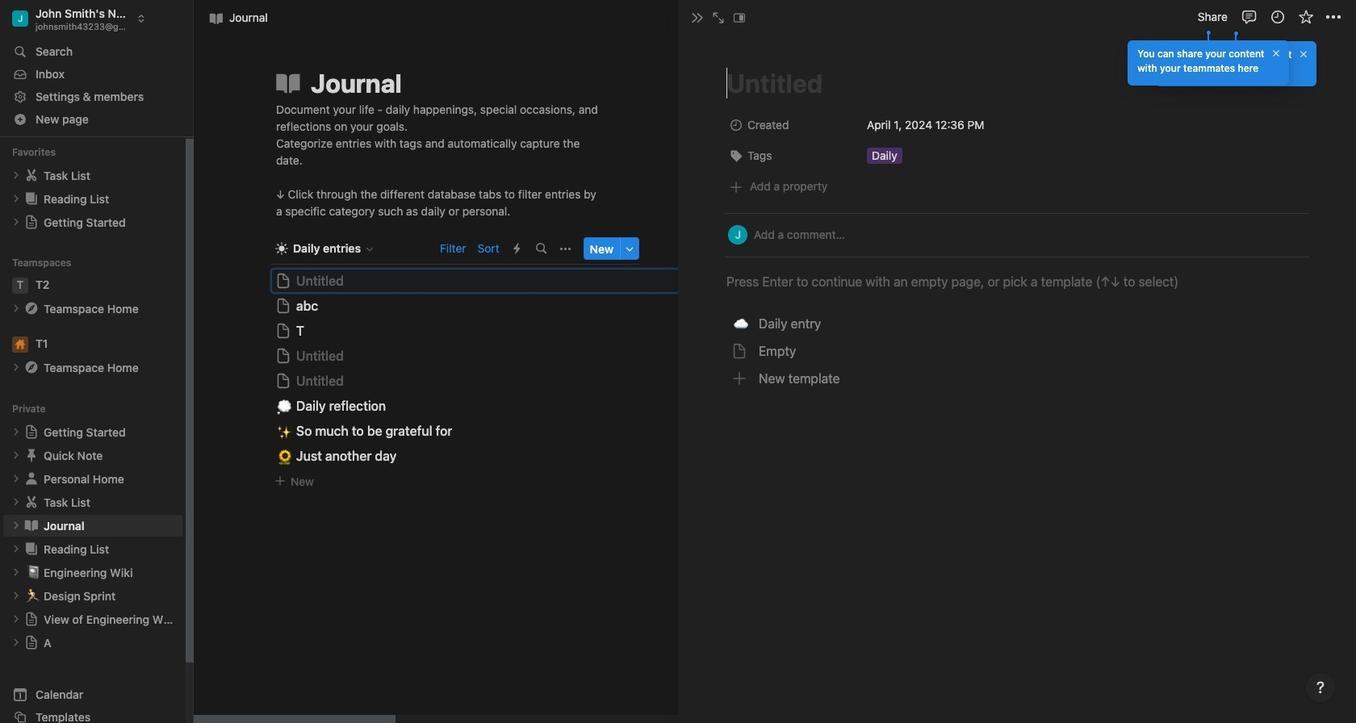 Task type: describe. For each thing, give the bounding box(es) containing it.
10 open image from the top
[[11, 615, 21, 625]]

5 open image from the top
[[11, 427, 21, 437]]

2 open image from the top
[[11, 194, 21, 204]]

🌻 image
[[277, 446, 293, 467]]

1 open image from the top
[[11, 217, 21, 227]]

💭 image
[[277, 396, 293, 417]]

3 open image from the top
[[11, 498, 21, 507]]

change page icon image for 6th open image from the bottom of the page
[[24, 425, 39, 440]]

2 row from the top
[[725, 142, 1310, 173]]

favorite image
[[1298, 9, 1314, 25]]

5 open image from the top
[[11, 638, 21, 648]]

page properties table
[[725, 112, 1310, 173]]

change page icon image for second open icon
[[23, 471, 40, 487]]

change page icon image for 5th open icon from the bottom of the page
[[24, 215, 39, 230]]

menu inside "side peek" 'region'
[[725, 311, 1310, 392]]

favorite image
[[1300, 10, 1316, 26]]

7 open image from the top
[[11, 521, 21, 531]]

updates image
[[1270, 9, 1286, 25]]

comments image
[[1242, 9, 1258, 25]]

change page icon image for fifth open icon from the top
[[24, 636, 39, 650]]

6 open image from the top
[[11, 451, 21, 461]]

3 open image from the top
[[11, 304, 21, 314]]



Task type: vqa. For each thing, say whether or not it's contained in the screenshot.
New teamspace icon
no



Task type: locate. For each thing, give the bounding box(es) containing it.
change page icon image for 7th open image from the bottom of the page
[[23, 360, 40, 376]]

4 open image from the top
[[11, 363, 21, 373]]

open image
[[11, 171, 21, 180], [11, 194, 21, 204], [11, 304, 21, 314], [11, 363, 21, 373], [11, 427, 21, 437], [11, 451, 21, 461], [11, 521, 21, 531], [11, 568, 21, 578], [11, 591, 21, 601], [11, 615, 21, 625]]

change page icon image for tenth open image from the top
[[24, 612, 39, 627]]

1 open image from the top
[[11, 171, 21, 180]]

change page icon image for fourth open icon from the top of the page
[[23, 541, 40, 558]]

change page icon image for third open image from the top
[[23, 301, 40, 317]]

4 open image from the top
[[11, 545, 21, 554]]

change page icon image
[[274, 69, 303, 98], [23, 167, 40, 184], [23, 191, 40, 207], [24, 215, 39, 230], [23, 301, 40, 317], [23, 360, 40, 376], [24, 425, 39, 440], [23, 448, 40, 464], [23, 471, 40, 487], [23, 495, 40, 511], [23, 518, 40, 534], [23, 541, 40, 558], [24, 612, 39, 627], [24, 636, 39, 650]]

menu
[[725, 311, 1310, 392]]

1 row from the top
[[725, 112, 1310, 142]]

close image
[[691, 11, 704, 24]]

change page icon image for fourth open image from the bottom
[[23, 518, 40, 534]]

8 open image from the top
[[11, 568, 21, 578]]

✨ image
[[277, 421, 293, 442]]

2 open image from the top
[[11, 474, 21, 484]]

create and view automations image
[[514, 243, 521, 255]]

updates image
[[1272, 10, 1288, 26]]

open in full page image
[[712, 11, 725, 24]]

t image
[[12, 278, 28, 294]]

change page icon image for 2nd open image from the top of the page
[[23, 191, 40, 207]]

change page icon image for 6th open image from the top of the page
[[23, 448, 40, 464]]

📓 image
[[26, 563, 40, 582]]

change page icon image for 3rd open icon from the bottom
[[23, 495, 40, 511]]

change page icon image for 10th open image from the bottom of the page
[[23, 167, 40, 184]]

9 open image from the top
[[11, 591, 21, 601]]

🏃 image
[[26, 587, 40, 605]]

side peek region
[[674, 0, 1357, 724]]

open image
[[11, 217, 21, 227], [11, 474, 21, 484], [11, 498, 21, 507], [11, 545, 21, 554], [11, 638, 21, 648]]

row
[[725, 112, 1310, 142], [725, 142, 1310, 173]]



